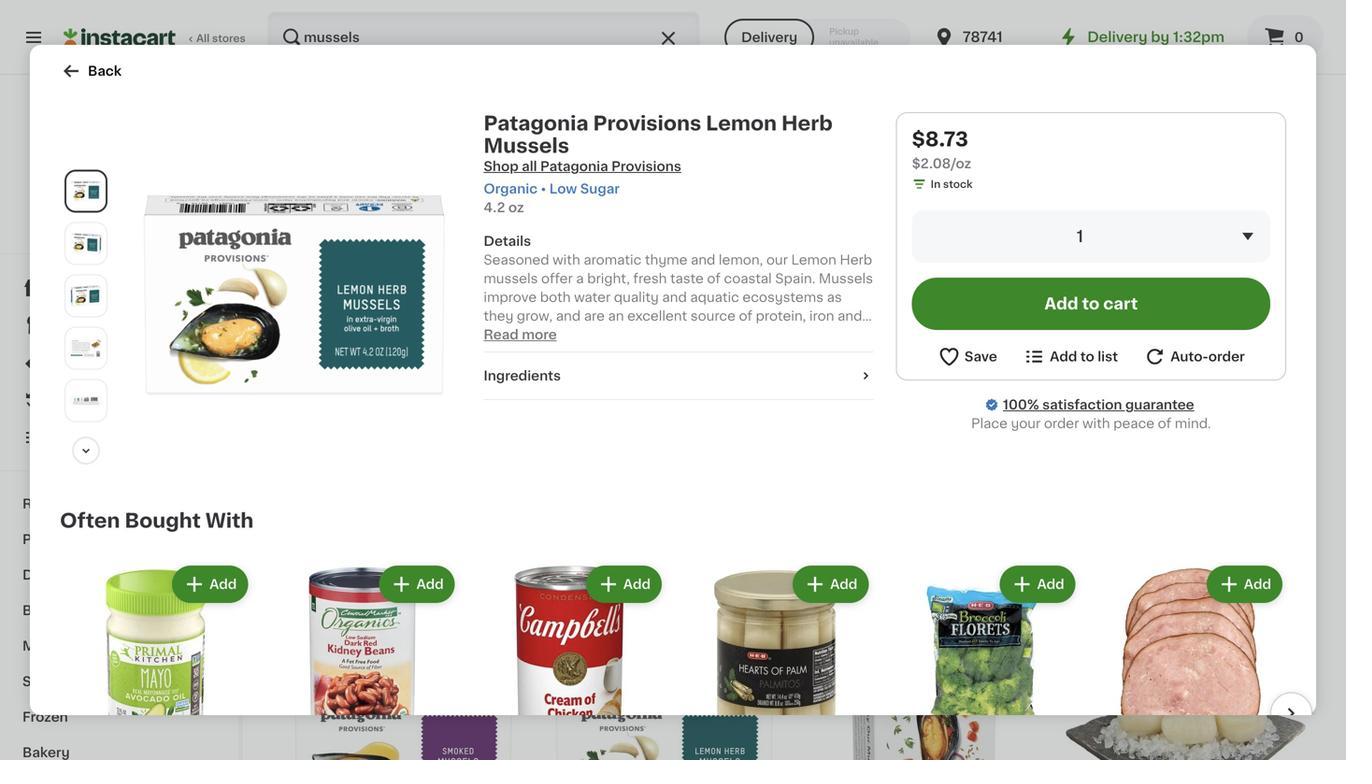 Task type: locate. For each thing, give the bounding box(es) containing it.
100% satisfaction guarantee button
[[29, 221, 209, 239]]

product group
[[281, 255, 527, 602], [542, 255, 788, 602], [803, 255, 1049, 552], [1063, 255, 1309, 552], [60, 562, 252, 760], [267, 562, 459, 760], [474, 562, 666, 760], [681, 562, 873, 760], [888, 562, 1080, 760], [1095, 562, 1287, 760], [281, 632, 527, 760], [542, 632, 788, 760], [803, 632, 1049, 760], [1063, 632, 1309, 760]]

as
[[827, 291, 842, 304]]

1 vertical spatial order
[[1045, 417, 1080, 430]]

& right meat
[[60, 640, 71, 653]]

iron
[[810, 310, 835, 323]]

order inside "button"
[[1209, 350, 1246, 363]]

policy
[[131, 208, 164, 218]]

item carousel region
[[34, 555, 1313, 760]]

patagonia inside patagonia provisions lemon herb mussels 4.2 oz
[[542, 536, 607, 549]]

add inside 'button'
[[1051, 350, 1078, 363]]

guarantee
[[144, 227, 198, 237], [1126, 398, 1195, 412]]

1 horizontal spatial 100%
[[1004, 398, 1040, 412]]

100% up the 'your' on the right bottom
[[1004, 398, 1040, 412]]

lemon inside 'seasoned with aromatic thyme and lemon, our lemon herb mussels offer a bright, fresh taste of coastal spain. mussels improve both water quality and aquatic ecosystems as they grow, and are an excellent source of protein, iron and vitamin b-12.*'
[[792, 253, 837, 267]]

and up 'taste'
[[691, 253, 716, 267]]

with up offer
[[553, 253, 581, 267]]

&
[[62, 569, 73, 582], [60, 640, 71, 653], [75, 675, 85, 688]]

patagonia inside patagonia provisions lemon herb mussels shop all patagonia provisions organic • low sugar 4.2 oz
[[484, 114, 589, 133]]

herb inside 'seasoned with aromatic thyme and lemon, our lemon herb mussels offer a bright, fresh taste of coastal spain. mussels improve both water quality and aquatic ecosystems as they grow, and are an excellent source of protein, iron and vitamin b-12.*'
[[840, 253, 873, 267]]

a flat-lay of a table, showing a bowl of salted crackers, an opened can of anchovies, fresh cilantro, and a plate with appetizers made of crackers, anchovies, and diced tomato. the headline "party starters" is featured in the upper left-hand side. image
[[282, 0, 667, 119]]

of left mind.
[[1159, 417, 1172, 430]]

oz inside patagonia provisions lemon herb mussels 4.2 oz
[[561, 573, 573, 583]]

1 vertical spatial guarantee
[[1126, 398, 1195, 412]]

0 vertical spatial satisfaction
[[79, 227, 141, 237]]

beverages
[[22, 604, 94, 617]]

shop down enlarge frozen meals patagonia provisions lemon herb mussels angle_left (opens in a new tab) icon
[[52, 282, 87, 295]]

bakery
[[22, 746, 70, 760]]

auto-order
[[1171, 350, 1246, 363]]

in
[[931, 179, 941, 189]]

4.2 inside patagonia provisions lemon herb mussels shop all patagonia provisions organic • low sugar 4.2 oz
[[484, 201, 506, 214]]

0 vertical spatial lemon
[[706, 114, 777, 133]]

herb inside patagonia provisions lemon herb mussels 4.2 oz
[[730, 536, 762, 549]]

2 sponsored badge image from the left
[[542, 587, 598, 597]]

1 vertical spatial 100%
[[1004, 398, 1040, 412]]

peace
[[1114, 417, 1155, 430]]

both
[[540, 291, 571, 304]]

list
[[1098, 350, 1119, 363]]

b-
[[535, 328, 550, 341]]

all stores link
[[64, 11, 247, 64]]

0 horizontal spatial sponsored badge image
[[281, 587, 337, 597]]

provisions for patagonia provisions smoked mussels 4.2 oz
[[350, 536, 417, 549]]

central market
[[69, 186, 170, 199]]

delivery inside button
[[742, 31, 798, 44]]

central
[[69, 186, 119, 199]]

for
[[363, 204, 393, 224]]

seafood
[[74, 640, 131, 653]]

guarantee up peace
[[1126, 398, 1195, 412]]

spo
[[683, 15, 704, 26]]

and down 'taste'
[[663, 291, 687, 304]]

100% satisfaction guarantee up place your order with peace of mind.
[[1004, 398, 1195, 412]]

1 vertical spatial to
[[1081, 350, 1095, 363]]

1 horizontal spatial shop
[[484, 160, 519, 173]]

satisfaction
[[79, 227, 141, 237], [1043, 398, 1123, 412]]

lemon inside patagonia provisions lemon herb mussels shop all patagonia provisions organic • low sugar 4.2 oz
[[706, 114, 777, 133]]

lemon for patagonia provisions lemon herb mussels 4.2 oz
[[681, 536, 727, 549]]

order right the 'your' on the right bottom
[[1045, 417, 1080, 430]]

1 vertical spatial with
[[1083, 417, 1111, 430]]

results
[[281, 204, 359, 224]]

provisions
[[593, 114, 702, 133], [350, 536, 417, 549], [611, 536, 678, 549]]

& for snacks
[[75, 675, 85, 688]]

back button
[[60, 60, 122, 82]]

grow,
[[517, 310, 553, 323]]

delivery inside "link"
[[1088, 30, 1148, 44]]

0 horizontal spatial of
[[708, 272, 721, 285]]

place
[[972, 417, 1008, 430]]

low
[[550, 182, 577, 195]]

100%
[[48, 227, 76, 237], [1004, 398, 1040, 412]]

herb for patagonia provisions lemon herb mussels 4.2 oz
[[730, 536, 762, 549]]

enlarge frozen meals patagonia provisions lemon herb mussels angle_top (opens in a new tab) image
[[69, 384, 103, 418]]

beverages link
[[11, 593, 227, 629]]

save button
[[938, 345, 998, 369]]

1 horizontal spatial herb
[[782, 114, 833, 133]]

offer
[[542, 272, 573, 285]]

100% inside 100% satisfaction guarantee link
[[1004, 398, 1040, 412]]

delivery by 1:32pm link
[[1058, 26, 1225, 49]]

lemon
[[706, 114, 777, 133], [792, 253, 837, 267], [681, 536, 727, 549]]

0 horizontal spatial 100%
[[48, 227, 76, 237]]

water
[[574, 291, 611, 304]]

spain.
[[776, 272, 816, 285]]

buy
[[52, 394, 79, 407]]

and up 12.*
[[556, 310, 581, 323]]

often
[[60, 511, 120, 531]]

2 vertical spatial of
[[1159, 417, 1172, 430]]

delivery for delivery
[[742, 31, 798, 44]]

of up aquatic
[[708, 272, 721, 285]]

0 horizontal spatial guarantee
[[144, 227, 198, 237]]

sponsored badge image down patagonia provisions smoked mussels 4.2 oz at the left of page
[[281, 587, 337, 597]]

delivery button
[[725, 19, 815, 56]]

2 vertical spatial lemon
[[681, 536, 727, 549]]

provisions inside patagonia provisions lemon herb mussels shop all patagonia provisions organic • low sugar 4.2 oz
[[593, 114, 702, 133]]

0 horizontal spatial shop
[[52, 282, 87, 295]]

satisfaction down pricing
[[79, 227, 141, 237]]

0 vertical spatial 100% satisfaction guarantee
[[48, 227, 198, 237]]

2 vertical spatial &
[[75, 675, 85, 688]]

bakery link
[[11, 735, 227, 760]]

sponsored badge image
[[281, 587, 337, 597], [542, 587, 598, 597]]

to left list
[[1081, 350, 1095, 363]]

patagonia inside patagonia provisions smoked mussels 4.2 oz
[[281, 536, 346, 549]]

0 vertical spatial herb
[[782, 114, 833, 133]]

2 horizontal spatial of
[[1159, 417, 1172, 430]]

aquatic
[[691, 291, 740, 304]]

with inside 'seasoned with aromatic thyme and lemon, our lemon herb mussels offer a bright, fresh taste of coastal spain. mussels improve both water quality and aquatic ecosystems as they grow, and are an excellent source of protein, iron and vitamin b-12.*'
[[553, 253, 581, 267]]

mussels
[[484, 136, 570, 156], [819, 272, 874, 285], [281, 554, 335, 567], [542, 554, 596, 567]]

1 vertical spatial satisfaction
[[1043, 398, 1123, 412]]

shop up organic
[[484, 160, 519, 173]]

0 horizontal spatial satisfaction
[[79, 227, 141, 237]]

view pricing policy
[[64, 208, 164, 218]]

0 horizontal spatial delivery
[[742, 31, 798, 44]]

satisfaction inside button
[[79, 227, 141, 237]]

1 horizontal spatial sponsored badge image
[[542, 587, 598, 597]]

vitamin
[[484, 328, 532, 341]]

shop
[[484, 160, 519, 173], [52, 282, 87, 295]]

0 vertical spatial 100%
[[48, 227, 76, 237]]

1 vertical spatial &
[[60, 640, 71, 653]]

read
[[484, 328, 519, 341]]

auto-order button
[[1144, 345, 1246, 369]]

thyme
[[645, 253, 688, 267]]

1 horizontal spatial 100% satisfaction guarantee
[[1004, 398, 1195, 412]]

100% satisfaction guarantee link
[[1004, 396, 1195, 414]]

add inside "button"
[[1045, 296, 1079, 312]]

back
[[88, 65, 122, 78]]

to inside 'button'
[[1081, 350, 1095, 363]]

to left cart
[[1083, 296, 1100, 312]]

$8.73
[[913, 130, 969, 149]]

with down 100% satisfaction guarantee link
[[1083, 417, 1111, 430]]

central market link
[[69, 97, 170, 202]]

snacks & candy link
[[11, 664, 227, 700]]

smoked
[[420, 536, 474, 549]]

0 vertical spatial order
[[1209, 350, 1246, 363]]

100% satisfaction guarantee
[[48, 227, 198, 237], [1004, 398, 1195, 412]]

satisfaction up place your order with peace of mind.
[[1043, 398, 1123, 412]]

stock
[[944, 179, 973, 189]]

0 vertical spatial to
[[1083, 296, 1100, 312]]

improve
[[484, 291, 537, 304]]

herb
[[782, 114, 833, 133], [840, 253, 873, 267], [730, 536, 762, 549]]

1
[[1077, 229, 1084, 245]]

order up mind.
[[1209, 350, 1246, 363]]

2 horizontal spatial herb
[[840, 253, 873, 267]]

0 vertical spatial with
[[553, 253, 581, 267]]

0
[[1295, 31, 1304, 44]]

None search field
[[268, 11, 701, 64]]

100% satisfaction guarantee inside 100% satisfaction guarantee button
[[48, 227, 198, 237]]

0 horizontal spatial 100% satisfaction guarantee
[[48, 227, 198, 237]]

1 vertical spatial herb
[[840, 253, 873, 267]]

& left candy
[[75, 675, 85, 688]]

0 vertical spatial &
[[62, 569, 73, 582]]

provisions inside patagonia provisions smoked mussels 4.2 oz
[[350, 536, 417, 549]]

coastal
[[724, 272, 772, 285]]

a
[[576, 272, 584, 285]]

source
[[691, 310, 736, 323]]

4.2 inside patagonia provisions smoked mussels 4.2 oz
[[281, 573, 298, 583]]

0 horizontal spatial with
[[553, 253, 581, 267]]

1 horizontal spatial guarantee
[[1126, 398, 1195, 412]]

1 vertical spatial of
[[739, 310, 753, 323]]

provisions for patagonia provisions lemon herb mussels 4.2 oz
[[611, 536, 678, 549]]

4.2 oz
[[1265, 8, 1296, 18]]

& left eggs
[[62, 569, 73, 582]]

details button
[[484, 232, 874, 251]]

delivery for delivery by 1:32pm
[[1088, 30, 1148, 44]]

mussels inside patagonia provisions lemon herb mussels shop all patagonia provisions organic • low sugar 4.2 oz
[[484, 136, 570, 156]]

herb inside patagonia provisions lemon herb mussels shop all patagonia provisions organic • low sugar 4.2 oz
[[782, 114, 833, 133]]

0 horizontal spatial herb
[[730, 536, 762, 549]]

add button
[[449, 261, 521, 294], [710, 261, 782, 294], [971, 261, 1043, 294], [1232, 261, 1304, 294], [174, 568, 246, 602], [381, 568, 453, 602], [588, 568, 660, 602], [795, 568, 867, 602], [1002, 568, 1074, 602], [1209, 568, 1281, 602], [710, 638, 782, 671], [971, 638, 1043, 671]]

pricing
[[91, 208, 129, 218]]

service type group
[[725, 19, 911, 56]]

produce
[[22, 533, 79, 546]]

your
[[1012, 417, 1041, 430]]

delivery by 1:32pm
[[1088, 30, 1225, 44]]

to inside "button"
[[1083, 296, 1100, 312]]

provisions inside patagonia provisions lemon herb mussels 4.2 oz
[[611, 536, 678, 549]]

and down as at the right top of page
[[838, 310, 863, 323]]

100% satisfaction guarantee down view pricing policy link
[[48, 227, 198, 237]]

1 vertical spatial lemon
[[792, 253, 837, 267]]

1 horizontal spatial delivery
[[1088, 30, 1148, 44]]

lemon inside patagonia provisions lemon herb mussels 4.2 oz
[[681, 536, 727, 549]]

0 vertical spatial shop
[[484, 160, 519, 173]]

78741
[[963, 30, 1003, 44]]

sugar
[[581, 182, 620, 195]]

sponsored badge image down patagonia provisions lemon herb mussels 4.2 oz
[[542, 587, 598, 597]]

1 sponsored badge image from the left
[[281, 587, 337, 597]]

0 vertical spatial guarantee
[[144, 227, 198, 237]]

1 horizontal spatial order
[[1209, 350, 1246, 363]]

of right source
[[739, 310, 753, 323]]

auto-
[[1171, 350, 1209, 363]]

100% down view
[[48, 227, 76, 237]]

candy
[[89, 675, 133, 688]]

lists link
[[11, 419, 227, 456]]

2 vertical spatial herb
[[730, 536, 762, 549]]

frozen meals patagonia provisions lemon herb mussels hero image
[[127, 127, 461, 461]]

guarantee down policy
[[144, 227, 198, 237]]



Task type: vqa. For each thing, say whether or not it's contained in the screenshot.
Provisions inside PATAGONIA PROVISIONS LEMON HERB MUSSELS 4.2 OZ
yes



Task type: describe. For each thing, give the bounding box(es) containing it.
are
[[584, 310, 605, 323]]

add to list
[[1051, 350, 1119, 363]]

oz inside patagonia provisions smoked mussels 4.2 oz
[[300, 573, 312, 583]]

more
[[522, 328, 557, 341]]

add to cart
[[1045, 296, 1139, 312]]

central market logo image
[[78, 97, 160, 180]]

cart
[[1104, 296, 1139, 312]]

with
[[206, 511, 254, 531]]

$2.08/oz
[[913, 157, 972, 170]]

ingredients button
[[484, 367, 874, 385]]

sponsored badge image for 4.2
[[281, 587, 337, 597]]

4.2 oz link
[[1126, 0, 1347, 56]]

sponsored badge image for mussels
[[542, 587, 598, 597]]

again
[[95, 394, 132, 407]]

nsored
[[704, 15, 741, 26]]

buy it again
[[52, 394, 132, 407]]

78741 button
[[933, 11, 1046, 64]]

often bought with
[[60, 511, 254, 531]]

to for cart
[[1083, 296, 1100, 312]]

bright,
[[588, 272, 630, 285]]

snacks
[[22, 675, 71, 688]]

snacks & candy
[[22, 675, 133, 688]]

view
[[64, 208, 89, 218]]

shop inside patagonia provisions lemon herb mussels shop all patagonia provisions organic • low sugar 4.2 oz
[[484, 160, 519, 173]]

provisions for patagonia provisions lemon herb mussels shop all patagonia provisions organic • low sugar 4.2 oz
[[593, 114, 702, 133]]

it
[[82, 394, 91, 407]]

by
[[1152, 30, 1170, 44]]

all stores
[[196, 33, 246, 43]]

add to cart button
[[913, 278, 1271, 330]]

instacart logo image
[[64, 26, 176, 49]]

lists
[[52, 431, 85, 444]]

add to list button
[[1023, 345, 1119, 369]]

4.2 inside patagonia provisions lemon herb mussels 4.2 oz
[[542, 573, 559, 583]]

bought
[[125, 511, 201, 531]]

shop link
[[11, 269, 227, 307]]

organic
[[484, 182, 538, 195]]

patagonia for patagonia provisions smoked mussels 4.2 oz
[[281, 536, 346, 549]]

to for list
[[1081, 350, 1095, 363]]

enlarge frozen meals patagonia provisions lemon herb mussels angle_back (opens in a new tab) image
[[69, 332, 103, 365]]

aromatic
[[584, 253, 642, 267]]

1 vertical spatial 100% satisfaction guarantee
[[1004, 398, 1195, 412]]

fresh
[[634, 272, 667, 285]]

1 horizontal spatial of
[[739, 310, 753, 323]]

enlarge frozen meals patagonia provisions lemon herb mussels hero (opens in a new tab) image
[[69, 175, 103, 208]]

0 vertical spatial of
[[708, 272, 721, 285]]

results for "mussels"
[[281, 204, 503, 224]]

mussels inside patagonia provisions lemon herb mussels 4.2 oz
[[542, 554, 596, 567]]

taste
[[671, 272, 704, 285]]

patagonia provisions smoked mussels 4.2 oz
[[281, 536, 474, 583]]

frozen link
[[11, 700, 227, 735]]

100% inside 100% satisfaction guarantee button
[[48, 227, 76, 237]]

1 vertical spatial shop
[[52, 282, 87, 295]]

they
[[484, 310, 514, 323]]

save
[[965, 350, 998, 363]]

meat & seafood link
[[11, 629, 227, 664]]

recipes link
[[11, 486, 227, 522]]

seasoned
[[484, 253, 550, 267]]

ecosystems
[[743, 291, 824, 304]]

protein,
[[756, 310, 807, 323]]

mussels inside 'seasoned with aromatic thyme and lemon, our lemon herb mussels offer a bright, fresh taste of coastal spain. mussels improve both water quality and aquatic ecosystems as they grow, and are an excellent source of protein, iron and vitamin b-12.*'
[[819, 272, 874, 285]]

1 horizontal spatial satisfaction
[[1043, 398, 1123, 412]]

seasoned with aromatic thyme and lemon, our lemon herb mussels offer a bright, fresh taste of coastal spain. mussels improve both water quality and aquatic ecosystems as they grow, and are an excellent source of protein, iron and vitamin b-12.*
[[484, 253, 874, 341]]

& for meat
[[60, 640, 71, 653]]

eggs
[[76, 569, 110, 582]]

enlarge frozen meals patagonia provisions lemon herb mussels angle_right (opens in a new tab) image
[[69, 279, 103, 313]]

1 horizontal spatial with
[[1083, 417, 1111, 430]]

details
[[484, 235, 531, 248]]

guarantee inside button
[[144, 227, 198, 237]]

patagonia provisions lemon herb mussels shop all patagonia provisions organic • low sugar 4.2 oz
[[484, 114, 833, 214]]

mussels inside patagonia provisions smoked mussels 4.2 oz
[[281, 554, 335, 567]]

patagonia for patagonia provisions lemon herb mussels shop all patagonia provisions organic • low sugar 4.2 oz
[[484, 114, 589, 133]]

& for dairy
[[62, 569, 73, 582]]

enlarge frozen meals patagonia provisions lemon herb mussels angle_left (opens in a new tab) image
[[69, 227, 103, 261]]

meat & seafood
[[22, 640, 131, 653]]

patagonia
[[541, 160, 609, 173]]

spo nsored
[[683, 15, 741, 26]]

patagonia provisions lemon herb mussels 4.2 oz
[[542, 536, 762, 583]]

frozen
[[22, 711, 68, 724]]

provisions
[[612, 160, 682, 173]]

read more
[[484, 328, 557, 341]]

deals
[[52, 356, 91, 369]]

lemon,
[[719, 253, 764, 267]]

lemon for patagonia provisions lemon herb mussels shop all patagonia provisions organic • low sugar 4.2 oz
[[706, 114, 777, 133]]

meat
[[22, 640, 57, 653]]

0 button
[[1248, 15, 1324, 60]]

place your order with peace of mind.
[[972, 417, 1212, 430]]

mind.
[[1175, 417, 1212, 430]]

1 field
[[913, 210, 1271, 263]]

oz inside patagonia provisions lemon herb mussels shop all patagonia provisions organic • low sugar 4.2 oz
[[509, 201, 524, 214]]

all
[[196, 33, 210, 43]]

0 horizontal spatial order
[[1045, 417, 1080, 430]]

patagonia for patagonia provisions lemon herb mussels 4.2 oz
[[542, 536, 607, 549]]

herb for patagonia provisions lemon herb mussels shop all patagonia provisions organic • low sugar 4.2 oz
[[782, 114, 833, 133]]

stores
[[212, 33, 246, 43]]

produce link
[[11, 522, 227, 557]]

ingredients
[[484, 369, 561, 383]]

recipes
[[22, 498, 77, 511]]



